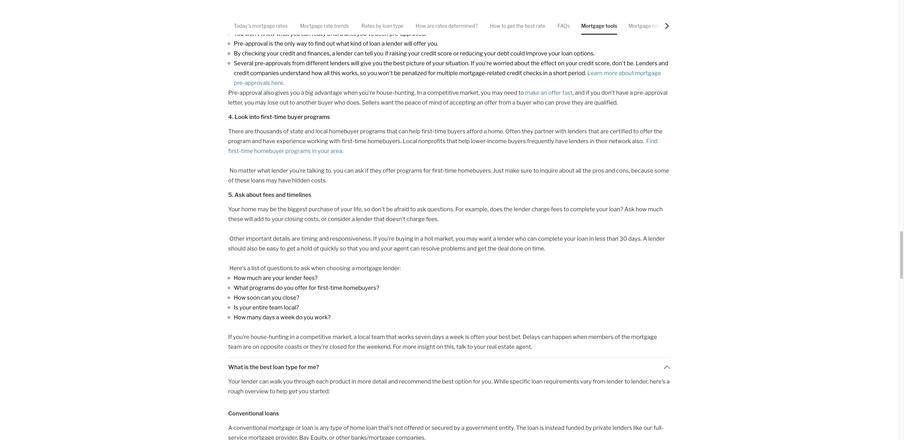 Task type: vqa. For each thing, say whether or not it's contained in the screenshot.
for within the Your lender can walk you through each product in more detail and recommend the best option for you. While specific loan requirements vary from lender to lender, here's a rough overview to help get you started:
yes



Task type: locate. For each thing, give the bounding box(es) containing it.
you've
[[357, 30, 374, 37]]

0 vertical spatial often
[[248, 21, 262, 27]]

1 vertical spatial home
[[242, 206, 257, 213]]

homebuyer
[[329, 128, 359, 135], [254, 148, 284, 154]]

week up talk
[[450, 334, 464, 340]]

get down the details
[[287, 245, 296, 252]]

in right later
[[369, 21, 374, 27]]

picture
[[407, 60, 425, 67]]

mortgage
[[252, 23, 275, 29], [636, 70, 662, 76], [356, 265, 382, 272], [632, 334, 658, 340], [269, 425, 295, 431], [249, 435, 275, 440]]

approvals down companies
[[245, 80, 270, 86]]

1 vertical spatial what
[[228, 364, 243, 371]]

1 vertical spatial until
[[345, 30, 356, 37]]

until up kind
[[345, 30, 356, 37]]

1 vertical spatial also
[[247, 245, 258, 252]]

1 vertical spatial so
[[364, 206, 371, 213]]

get right sooner
[[494, 21, 503, 27]]

close?
[[283, 294, 300, 301]]

peace
[[405, 99, 421, 106]]

your for your lender can walk you through each product in more detail and recommend the best option for you. while specific loan requirements vary from lender to lender, here's a rough overview to help get you started:
[[228, 378, 240, 385]]

an inside , and if you don't have a pre-approval letter, you may lose out to another buyer who does. sellers want the peace of mind of accepting an offer from a buyer who can prove they are qualified.
[[477, 99, 484, 106]]

1 horizontal spatial homebuyer
[[329, 128, 359, 135]]

pre- up letter,
[[234, 80, 245, 86]]

time.
[[533, 245, 546, 252]]

rates left determined?
[[436, 23, 448, 29]]

and right ","
[[576, 89, 585, 96]]

for right option
[[473, 378, 481, 385]]

can down make an offer fast link
[[546, 99, 555, 106]]

the inside no matter what lender you're talking to, you can ask if they offer programs for first-time homebuyers. just make sure to inquire about all the pros and cons, because some of these loans may have hidden costs.
[[583, 167, 592, 174]]

out down gives
[[280, 99, 289, 106]]

buyer down need
[[517, 99, 532, 106]]

0 horizontal spatial with
[[330, 138, 341, 144]]

1 vertical spatial pre-
[[228, 89, 240, 96]]

you're up hidden
[[290, 167, 306, 174]]

you inside no matter what lender you're talking to, you can ask if they offer programs for first-time homebuyers. just make sure to inquire about all the pros and cons, because some of these loans may have hidden costs.
[[334, 167, 343, 174]]

2 horizontal spatial from
[[593, 378, 606, 385]]

approvals inside several pre-approvals from different lenders will give you the best picture of your situation. if you're worried about the effect on your credit score, don't be. lenders and credit companies understand how all this works, so you won't be penalized for multiple mortgage-related credit checks in a short period.
[[266, 60, 291, 67]]

these down matter on the top
[[235, 177, 250, 184]]

in inside your lender can walk you through each product in more detail and recommend the best option for you. while specific loan requirements vary from lender to lender, here's a rough overview to help get you started:
[[352, 378, 357, 385]]

you.
[[428, 40, 439, 47], [482, 378, 493, 385]]

companies.
[[396, 435, 426, 440]]

rate
[[324, 23, 333, 29], [536, 23, 546, 29]]

your lender can walk you through each product in more detail and recommend the best option for you. while specific loan requirements vary from lender to lender, here's a rough overview to help get you started:
[[228, 378, 672, 395]]

or inside the your home may be the biggest purchase of your life, so don't be afraid to ask questions. for example, does the lender charge fees to complete your loan? ask how much these will add to your closing costs, or consider a lender that doesn't charge fees.
[[321, 216, 327, 222]]

make down the checks
[[526, 89, 540, 96]]

who left 'does.'
[[335, 99, 346, 106]]

from inside your lender can walk you through each product in more detail and recommend the best option for you. while specific loan requirements vary from lender to lender, here's a rough overview to help get you started:
[[593, 378, 606, 385]]

what inside how much are your lender fees? what programs do you offer for first-time homebuyers? how soon can you close? is your entire team local? how many days a week do you work?
[[234, 285, 248, 291]]

offer
[[414, 40, 427, 47], [549, 89, 562, 96], [485, 99, 498, 106], [640, 128, 653, 135], [383, 167, 396, 174], [295, 285, 308, 291]]

0 horizontal spatial house-
[[251, 334, 269, 340]]

on inside other important details are timing and responsiveness. if you're buying in a hot market, you may want a lender who can complete your loan in less than 30 days. a lender should also be easy to get a hold of quickly so that you and your agent can resolve problems and get the deal done on time.
[[525, 245, 532, 252]]

until inside you won't know what you can really afford until you've been pre-approved. pre-approval is the only way to find out what kind of loan a lender will offer you. by checking your credit and finances, a lender can tell you if raising your credit score or reducing your debt could improve your loan options.
[[345, 30, 356, 37]]

mortgage left tools
[[582, 23, 605, 29]]

1 mortgage from the left
[[300, 23, 323, 29]]

determined?
[[449, 23, 478, 29]]

best up "improve"
[[525, 23, 535, 29]]

a
[[644, 235, 648, 242], [228, 425, 233, 431]]

1 vertical spatial fees
[[551, 206, 563, 213]]

you left work?
[[304, 314, 314, 321]]

complete left loan?
[[571, 206, 596, 213]]

1 vertical spatial out
[[280, 99, 289, 106]]

your left real
[[474, 344, 486, 350]]

tell
[[365, 50, 373, 57]]

the left only
[[275, 40, 283, 47]]

buyers up find first-time homebuyer programs in your area. link
[[448, 128, 466, 135]]

rate up really
[[324, 23, 333, 29]]

best left option
[[442, 378, 454, 385]]

any
[[320, 425, 329, 431]]

1 horizontal spatial they
[[522, 128, 534, 135]]

type up through
[[286, 364, 298, 371]]

1 horizontal spatial charge
[[532, 206, 550, 213]]

2 horizontal spatial if
[[586, 89, 590, 96]]

1 vertical spatial homebuyers.
[[458, 167, 492, 174]]

1 vertical spatial much
[[247, 275, 262, 281]]

2 vertical spatial if
[[228, 334, 232, 340]]

in
[[417, 89, 422, 96]]

the left pros
[[583, 167, 592, 174]]

learn more about mortgage pre-approvals here.
[[234, 70, 662, 86]]

0 horizontal spatial make
[[505, 167, 520, 174]]

2 mortgage from the left
[[582, 23, 605, 29]]

get down through
[[289, 388, 298, 395]]

0 vertical spatial an
[[541, 89, 548, 96]]

of inside several pre-approvals from different lenders will give you the best picture of your situation. if you're worried about the effect on your credit score, don't be. lenders and credit companies understand how all this works, so you won't be penalized for multiple mortgage-related credit checks in a short period.
[[426, 60, 432, 67]]

a inside how much are your lender fees? what programs do you offer for first-time homebuyers? how soon can you close? is your entire team local? how many days a week do you work?
[[276, 314, 279, 321]]

how down is
[[234, 314, 246, 321]]

2 vertical spatial more
[[358, 378, 372, 385]]

if inside other important details are timing and responsiveness. if you're buying in a hot market, you may want a lender who can complete your loan in less than 30 days. a lender should also be easy to get a hold of quickly so that you and your agent can resolve problems and get the deal done on time.
[[374, 235, 377, 242]]

a inside other important details are timing and responsiveness. if you're buying in a hot market, you may want a lender who can complete your loan in less than 30 days. a lender should also be easy to get a hold of quickly so that you and your agent can resolve problems and get the deal done on time.
[[644, 235, 648, 242]]

0 horizontal spatial all
[[324, 70, 330, 76]]

who
[[335, 99, 346, 106], [533, 99, 544, 106], [516, 235, 527, 242]]

your
[[267, 50, 279, 57], [408, 50, 420, 57], [485, 50, 496, 57], [549, 50, 561, 57], [433, 60, 445, 67], [566, 60, 578, 67], [318, 148, 330, 154], [341, 206, 353, 213], [597, 206, 609, 213], [272, 216, 284, 222], [565, 235, 576, 242], [381, 245, 393, 252], [273, 275, 284, 281], [240, 304, 252, 311], [486, 334, 498, 340], [474, 344, 486, 350]]

in inside find first-time homebuyer programs in your area.
[[312, 148, 317, 154]]

0 vertical spatial loans
[[251, 177, 265, 184]]

charge
[[532, 206, 550, 213], [407, 216, 425, 222]]

1 vertical spatial homebuyer
[[254, 148, 284, 154]]

1 vertical spatial more
[[403, 344, 417, 350]]

lender down "life,"
[[356, 216, 373, 222]]

0 horizontal spatial days
[[263, 314, 275, 321]]

and right 'problems'
[[467, 245, 477, 252]]

all inside several pre-approvals from different lenders will give you the best picture of your situation. if you're worried about the effect on your credit score, don't be. lenders and credit companies understand how all this works, so you won't be penalized for multiple mortgage-related credit checks in a short period.
[[324, 70, 330, 76]]

0 horizontal spatial complete
[[539, 235, 563, 242]]

of right members
[[615, 334, 621, 340]]

mortgage-
[[460, 70, 488, 76]]

can inside , and if you don't have a pre-approval letter, you may lose out to another buyer who does. sellers want the peace of mind of accepting an offer from a buyer who can prove they are qualified.
[[546, 99, 555, 106]]

a inside the your home may be the biggest purchase of your life, so don't be afraid to ask questions. for example, does the lender charge fees to complete your loan? ask how much these will add to your closing costs, or consider a lender that doesn't charge fees.
[[352, 216, 355, 222]]

if inside several pre-approvals from different lenders will give you the best picture of your situation. if you're worried about the effect on your credit score, don't be. lenders and credit companies understand how all this works, so you won't be penalized for multiple mortgage-related credit checks in a short period.
[[471, 60, 475, 67]]

0 vertical spatial until
[[343, 21, 355, 27]]

0 vertical spatial out
[[326, 40, 335, 47]]

1 horizontal spatial won't
[[379, 70, 393, 76]]

lenders inside several pre-approvals from different lenders will give you the best picture of your situation. if you're worried about the effect on your credit score, don't be. lenders and credit companies understand how all this works, so you won't be penalized for multiple mortgage-related credit checks in a short period.
[[330, 60, 350, 67]]

your left loan?
[[597, 206, 609, 213]]

buying up approved.
[[401, 21, 419, 27]]

for down find first-time homebuyer programs in your area.
[[424, 167, 431, 174]]

for left example,
[[456, 206, 464, 213]]

also
[[264, 89, 274, 96], [247, 245, 258, 252]]

0 horizontal spatial also
[[247, 245, 258, 252]]

help
[[410, 128, 421, 135], [459, 138, 470, 144], [277, 388, 288, 395]]

0 vertical spatial won't
[[245, 30, 260, 37]]

process.
[[420, 21, 442, 27]]

you right the tell
[[374, 50, 384, 57]]

want inside other important details are timing and responsiveness. if you're buying in a hot market, you may want a lender who can complete your loan in less than 30 days. a lender should also be easy to get a hold of quickly so that you and your agent can resolve problems and get the deal done on time.
[[479, 235, 492, 242]]

that
[[387, 128, 398, 135], [589, 128, 600, 135], [447, 138, 458, 144], [374, 216, 385, 222], [348, 245, 358, 252], [386, 334, 397, 340]]

0 vertical spatial all
[[324, 70, 330, 76]]

1 vertical spatial how
[[636, 206, 647, 213]]

homebuyers. inside there are thousands of state and local homebuyer programs that can help first-time buyers afford a home. often they partner with lenders that are certified to offer the program and have experience working with first-time homebuyers. local nonprofits that help lower-income buyers frequently have lenders in their network also.
[[368, 138, 402, 144]]

2 horizontal spatial they
[[572, 99, 584, 106]]

0 horizontal spatial rates
[[276, 23, 288, 29]]

0 vertical spatial week
[[281, 314, 295, 321]]

how inside the your home may be the biggest purchase of your life, so don't be afraid to ask questions. for example, does the lender charge fees to complete your loan? ask how much these will add to your closing costs, or consider a lender that doesn't charge fees.
[[636, 206, 647, 213]]

with up area.
[[330, 138, 341, 144]]

here's a list of questions to ask when choosing a mortgage lender:
[[228, 265, 401, 272]]

1 horizontal spatial complete
[[571, 206, 596, 213]]

approval inside , and if you don't have a pre-approval letter, you may lose out to another buyer who does. sellers want the peace of mind of accepting an offer from a buyer who can prove they are qualified.
[[646, 89, 668, 96]]

mortgage news link
[[629, 17, 665, 35]]

but
[[443, 21, 453, 27]]

what up rough on the bottom left of the page
[[228, 364, 243, 371]]

best inside if you're house-hunting in a competitive market, a local team that works seven days a week is often your best bet. delays can happen when members of the mortgage team are on opposite coasts or they're closed for the weekend. for more insight on this, talk to your real estate agent.
[[499, 334, 511, 340]]

house-
[[377, 89, 395, 96], [251, 334, 269, 340]]

0 horizontal spatial won't
[[245, 30, 260, 37]]

lose
[[268, 99, 279, 106]]

much inside how much are your lender fees? what programs do you offer for first-time homebuyers? how soon can you close? is your entire team local? how many days a week do you work?
[[247, 275, 262, 281]]

are inside if you're house-hunting in a competitive market, a local team that works seven days a week is often your best bet. delays can happen when members of the mortgage team are on opposite coasts or they're closed for the weekend. for more insight on this, talk to your real estate agent.
[[243, 344, 252, 350]]

for inside if you're house-hunting in a competitive market, a local team that works seven days a week is often your best bet. delays can happen when members of the mortgage team are on opposite coasts or they're closed for the weekend. for more insight on this, talk to your real estate agent.
[[393, 344, 402, 350]]

and inside , and if you don't have a pre-approval letter, you may lose out to another buyer who does. sellers want the peace of mind of accepting an offer from a buyer who can prove they are qualified.
[[576, 89, 585, 96]]

by left private
[[586, 425, 592, 431]]

are down the questions
[[263, 275, 272, 281]]

also inside other important details are timing and responsiveness. if you're buying in a hot market, you may want a lender who can complete your loan in less than 30 days. a lender should also be easy to get a hold of quickly so that you and your agent can resolve problems and get the deal done on time.
[[247, 245, 258, 252]]

0 horizontal spatial much
[[247, 275, 262, 281]]

be inside several pre-approvals from different lenders will give you the best picture of your situation. if you're worried about the effect on your credit score, don't be. lenders and credit companies understand how all this works, so you won't be penalized for multiple mortgage-related credit checks in a short period.
[[394, 70, 401, 76]]

improve
[[527, 50, 548, 57]]

0 horizontal spatial homebuyer
[[254, 148, 284, 154]]

several
[[234, 60, 254, 67]]

out inside you won't know what you can really afford until you've been pre-approved. pre-approval is the only way to find out what kind of loan a lender will offer you. by checking your credit and finances, a lender can tell you if raising your credit score or reducing your debt could improve your loan options.
[[326, 40, 335, 47]]

who inside other important details are timing and responsiveness. if you're buying in a hot market, you may want a lender who can complete your loan in less than 30 days. a lender should also be easy to get a hold of quickly so that you and your agent can resolve problems and get the deal done on time.
[[516, 235, 527, 242]]

2 vertical spatial ask
[[301, 265, 310, 272]]

1 vertical spatial if
[[374, 235, 377, 242]]

1 horizontal spatial will
[[351, 60, 360, 67]]

1 vertical spatial when
[[311, 265, 326, 272]]

specific
[[510, 378, 531, 385]]

do
[[276, 285, 283, 291], [296, 314, 303, 321]]

2 horizontal spatial type
[[394, 23, 404, 29]]

mortgage for mortgage rate trends
[[300, 23, 323, 29]]

have inside no matter what lender you're talking to, you can ask if they offer programs for first-time homebuyers. just make sure to inquire about all the pros and cons, because some of these loans may have hidden costs.
[[279, 177, 291, 184]]

2 vertical spatial don't
[[372, 206, 385, 213]]

of right hold
[[314, 245, 319, 252]]

0 horizontal spatial team
[[228, 344, 242, 350]]

1 horizontal spatial mortgage
[[582, 23, 605, 29]]

detail
[[373, 378, 387, 385]]

hunting
[[269, 334, 289, 340]]

will inside you won't know what you can really afford until you've been pre-approved. pre-approval is the only way to find out what kind of loan a lender will offer you. by checking your credit and finances, a lender can tell you if raising your credit score or reducing your debt could improve your loan options.
[[404, 40, 413, 47]]

on left 'time.'
[[525, 245, 532, 252]]

approvals up companies
[[266, 60, 291, 67]]

want inside , and if you don't have a pre-approval letter, you may lose out to another buyer who does. sellers want the peace of mind of accepting an offer from a buyer who can prove they are qualified.
[[381, 99, 394, 106]]

get inside your lender can walk you through each product in more detail and recommend the best option for you. while specific loan requirements vary from lender to lender, here's a rough overview to help get you started:
[[289, 388, 298, 395]]

1 vertical spatial you.
[[482, 378, 493, 385]]

lenders
[[330, 60, 350, 67], [568, 128, 588, 135], [570, 138, 589, 144], [613, 425, 633, 431]]

of inside other important details are timing and responsiveness. if you're buying in a hot market, you may want a lender who can complete your loan in less than 30 days. a lender should also be easy to get a hold of quickly so that you and your agent can resolve problems and get the deal done on time.
[[314, 245, 319, 252]]

other
[[336, 435, 350, 440]]

mortgage tools
[[582, 23, 618, 29]]

3 mortgage from the left
[[629, 23, 652, 29]]

provider,
[[276, 435, 298, 440]]

pre- up companies
[[255, 60, 266, 67]]

1 your from the top
[[228, 206, 240, 213]]

1 vertical spatial make
[[505, 167, 520, 174]]

how for how to get the best rate
[[490, 23, 501, 29]]

or up situation.
[[454, 50, 459, 57]]

can inside there are thousands of state and local homebuyer programs that can help first-time buyers afford a home. often they partner with lenders that are certified to offer the program and have experience working with first-time homebuyers. local nonprofits that help lower-income buyers frequently have lenders in their network also.
[[399, 128, 408, 135]]

2 vertical spatial help
[[277, 388, 288, 395]]

have left hidden
[[279, 177, 291, 184]]

they inside no matter what lender you're talking to, you can ask if they offer programs for first-time homebuyers. just make sure to inquire about all the pros and cons, because some of these loans may have hidden costs.
[[370, 167, 382, 174]]

your up rough on the bottom left of the page
[[228, 378, 240, 385]]

questions
[[267, 265, 293, 272]]

rates for mortgage
[[276, 23, 288, 29]]

an down the checks
[[541, 89, 548, 96]]

can inside how much are your lender fees? what programs do you offer for first-time homebuyers? how soon can you close? is your entire team local? how many days a week do you work?
[[261, 294, 271, 301]]

resolve
[[421, 245, 440, 252]]

first- inside find first-time homebuyer programs in your area.
[[228, 148, 241, 154]]

to inside , and if you don't have a pre-approval letter, you may lose out to another buyer who does. sellers want the peace of mind of accepting an offer from a buyer who can prove they are qualified.
[[290, 99, 295, 106]]

2 horizontal spatial if
[[471, 60, 475, 67]]

1 vertical spatial local
[[358, 334, 370, 340]]

complete
[[571, 206, 596, 213], [539, 235, 563, 242]]

loan up 'been'
[[383, 23, 393, 29]]

if inside , and if you don't have a pre-approval letter, you may lose out to another buyer who does. sellers want the peace of mind of accepting an offer from a buyer who can prove they are qualified.
[[586, 89, 590, 96]]

0 vertical spatial do
[[276, 285, 283, 291]]

seven
[[416, 334, 431, 340]]

4.
[[228, 114, 234, 120]]

faqs
[[558, 23, 570, 29]]

service
[[228, 435, 247, 440]]

1 vertical spatial these
[[228, 216, 243, 222]]

of right picture
[[426, 60, 432, 67]]

1 vertical spatial ask
[[625, 206, 635, 213]]

entire
[[253, 304, 268, 311]]

lenders inside "a conventional mortgage or loan is any type of home loan that's not offered or secured by a government entity. the loan is instead funded by private lenders like our full- service mortgage provider, bay equity, or other banks/mortgage companies."
[[613, 425, 633, 431]]

your down the questions
[[273, 275, 284, 281]]

on up short
[[558, 60, 565, 67]]

0 horizontal spatial market,
[[333, 334, 353, 340]]

next image
[[665, 23, 671, 29]]

type inside "a conventional mortgage or loan is any type of home loan that's not offered or secured by a government entity. the loan is instead funded by private lenders like our full- service mortgage provider, bay equity, or other banks/mortgage companies."
[[331, 425, 342, 431]]

local?
[[284, 304, 299, 311]]

how
[[416, 23, 426, 29], [490, 23, 501, 29], [234, 275, 246, 281], [234, 294, 246, 301], [234, 314, 246, 321]]

in left 'their'
[[590, 138, 595, 144]]

to inside if you're house-hunting in a competitive market, a local team that works seven days a week is often your best bet. delays can happen when members of the mortgage team are on opposite coasts or they're closed for the weekend. for more insight on this, talk to your real estate agent.
[[468, 344, 473, 350]]

may
[[492, 89, 503, 96], [255, 99, 267, 106], [266, 177, 277, 184], [258, 206, 269, 213], [467, 235, 478, 242]]

can inside if you're house-hunting in a competitive market, a local team that works seven days a week is often your best bet. delays can happen when members of the mortgage team are on opposite coasts or they're closed for the weekend. for more insight on this, talk to your real estate agent.
[[542, 334, 551, 340]]

you
[[483, 21, 493, 27], [291, 30, 300, 37], [374, 50, 384, 57], [373, 60, 383, 67], [368, 70, 377, 76], [290, 89, 300, 96], [481, 89, 491, 96], [591, 89, 601, 96], [245, 99, 254, 106], [334, 167, 343, 174], [456, 235, 466, 242], [359, 245, 369, 252], [284, 285, 294, 291], [272, 294, 282, 301], [304, 314, 314, 321], [283, 378, 293, 385], [299, 388, 309, 395]]

of inside you won't know what you can really afford until you've been pre-approved. pre-approval is the only way to find out what kind of loan a lender will offer you. by checking your credit and finances, a lender can tell you if raising your credit score or reducing your debt could improve your loan options.
[[363, 40, 368, 47]]

so inside other important details are timing and responsiveness. if you're buying in a hot market, you may want a lender who can complete your loan in less than 30 days. a lender should also be easy to get a hold of quickly so that you and your agent can resolve problems and get the deal done on time.
[[340, 245, 346, 252]]

1 horizontal spatial rates
[[436, 23, 448, 29]]

don't inside the your home may be the biggest purchase of your life, so don't be afraid to ask questions. for example, does the lender charge fees to complete your loan? ask how much these will add to your closing costs, or consider a lender that doesn't charge fees.
[[372, 206, 385, 213]]

pre- right 'been'
[[390, 30, 401, 37]]

on inside several pre-approvals from different lenders will give you the best picture of your situation. if you're worried about the effect on your credit score, don't be. lenders and credit companies understand how all this works, so you won't be penalized for multiple mortgage-related credit checks in a short period.
[[558, 60, 565, 67]]

hot
[[425, 235, 434, 242]]

1 vertical spatial all
[[576, 167, 582, 174]]

1 horizontal spatial type
[[331, 425, 342, 431]]

no matter what lender you're talking to, you can ask if they offer programs for first-time homebuyers. just make sure to inquire about all the pros and cons, because some of these loans may have hidden costs.
[[228, 167, 671, 184]]

the
[[375, 21, 384, 27], [454, 21, 463, 27], [542, 21, 551, 27], [517, 23, 524, 29], [275, 40, 283, 47], [384, 60, 392, 67], [531, 60, 540, 67], [395, 99, 404, 106], [654, 128, 663, 135], [583, 167, 592, 174], [278, 206, 287, 213], [504, 206, 513, 213], [488, 245, 497, 252], [622, 334, 631, 340], [357, 344, 366, 350], [250, 364, 259, 371], [432, 378, 441, 385]]

instead
[[546, 425, 565, 431]]

tools
[[606, 23, 618, 29]]

while
[[494, 378, 509, 385]]

you're inside if you're house-hunting in a competitive market, a local team that works seven days a week is often your best bet. delays can happen when members of the mortgage team are on opposite coasts or they're closed for the weekend. for more insight on this, talk to your real estate agent.
[[233, 334, 250, 340]]

0 vertical spatial complete
[[571, 206, 596, 213]]

have up qualified.
[[617, 89, 629, 96]]

so inside several pre-approvals from different lenders will give you the best picture of your situation. if you're worried about the effect on your credit score, don't be. lenders and credit companies understand how all this works, so you won't be penalized for multiple mortgage-related credit checks in a short period.
[[360, 70, 367, 76]]

certified
[[610, 128, 633, 135]]

your inside find first-time homebuyer programs in your area.
[[318, 148, 330, 154]]

market,
[[460, 89, 480, 96], [435, 235, 455, 242], [333, 334, 353, 340]]

closed
[[330, 344, 347, 350]]

best up walk
[[260, 364, 272, 371]]

first-
[[261, 114, 274, 120], [422, 128, 435, 135], [342, 138, 355, 144], [228, 148, 241, 154], [432, 167, 445, 174], [318, 285, 331, 291]]

1 rate from the left
[[324, 23, 333, 29]]

best down raising
[[394, 60, 405, 67]]

1 vertical spatial they
[[522, 128, 534, 135]]

type up approved.
[[394, 23, 404, 29]]

delays
[[523, 334, 541, 340]]

how down different
[[312, 70, 323, 76]]

inquire
[[540, 167, 558, 174]]

or
[[454, 50, 459, 57], [321, 216, 327, 222], [304, 344, 309, 350], [296, 425, 301, 431], [425, 425, 431, 431], [329, 435, 335, 440]]

ask inside no matter what lender you're talking to, you can ask if they offer programs for first-time homebuyers. just make sure to inquire about all the pros and cons, because some of these loans may have hidden costs.
[[355, 167, 364, 174]]

offered
[[405, 425, 424, 431]]

rates right wait
[[276, 23, 288, 29]]

be inside other important details are timing and responsiveness. if you're buying in a hot market, you may want a lender who can complete your loan in less than 30 days. a lender should also be easy to get a hold of quickly so that you and your agent can resolve problems and get the deal done on time.
[[259, 245, 266, 252]]

more down works
[[403, 344, 417, 350]]

you're down many
[[233, 334, 250, 340]]

0 horizontal spatial more
[[358, 378, 372, 385]]

get
[[282, 21, 291, 27], [494, 21, 503, 27], [508, 23, 515, 29], [287, 245, 296, 252], [478, 245, 487, 252], [289, 388, 298, 395]]

0 vertical spatial more
[[604, 70, 618, 76]]

if
[[385, 50, 389, 57], [586, 89, 590, 96], [366, 167, 369, 174]]

out right find
[[326, 40, 335, 47]]

programs inside how much are your lender fees? what programs do you offer for first-time homebuyers? how soon can you close? is your entire team local? how many days a week do you work?
[[250, 285, 275, 291]]

1 horizontal spatial for
[[456, 206, 464, 213]]

1 vertical spatial from
[[499, 99, 512, 106]]

short
[[554, 70, 567, 76]]

2 vertical spatial team
[[228, 344, 242, 350]]

1 horizontal spatial by
[[454, 425, 461, 431]]

for inside the your home may be the biggest purchase of your life, so don't be afraid to ask questions. for example, does the lender charge fees to complete your loan? ask how much these will add to your closing costs, or consider a lender that doesn't charge fees.
[[456, 206, 464, 213]]

0 horizontal spatial when
[[311, 265, 326, 272]]

1 horizontal spatial fees
[[551, 206, 563, 213]]

in
[[369, 21, 374, 27], [544, 70, 548, 76], [590, 138, 595, 144], [312, 148, 317, 154], [415, 235, 419, 242], [590, 235, 594, 242], [290, 334, 295, 340], [352, 378, 357, 385]]

cons,
[[617, 167, 631, 174]]

mortgage tools link
[[582, 17, 618, 35]]

0 vertical spatial what
[[276, 30, 289, 37]]

type up other
[[331, 425, 342, 431]]

been
[[376, 30, 389, 37]]

for left the "multiple"
[[428, 70, 436, 76]]

0 vertical spatial homebuyer
[[329, 128, 359, 135]]

if inside if you're house-hunting in a competitive market, a local team that works seven days a week is often your best bet. delays can happen when members of the mortgage team are on opposite coasts or they're closed for the weekend. for more insight on this, talk to your real estate agent.
[[228, 334, 232, 340]]

for inside if you're house-hunting in a competitive market, a local team that works seven days a week is often your best bet. delays can happen when members of the mortgage team are on opposite coasts or they're closed for the weekend. for more insight on this, talk to your real estate agent.
[[348, 344, 356, 350]]

is
[[234, 304, 239, 311]]

how to get the best rate
[[490, 23, 546, 29]]

1 horizontal spatial from
[[499, 99, 512, 106]]

lower-
[[471, 138, 488, 144]]

fees inside the your home may be the biggest purchase of your life, so don't be afraid to ask questions. for example, does the lender charge fees to complete your loan? ask how much these will add to your closing costs, or consider a lender that doesn't charge fees.
[[551, 206, 563, 213]]

for inside several pre-approvals from different lenders will give you the best picture of your situation. if you're worried about the effect on your credit score, don't be. lenders and credit companies understand how all this works, so you won't be penalized for multiple mortgage-related credit checks in a short period.
[[428, 70, 436, 76]]

type
[[394, 23, 404, 29], [286, 364, 298, 371], [331, 425, 342, 431]]

these inside no matter what lender you're talking to, you can ask if they offer programs for first-time homebuyers. just make sure to inquire about all the pros and cons, because some of these loans may have hidden costs.
[[235, 177, 250, 184]]

your right checking
[[267, 50, 279, 57]]

ask right "to,"
[[355, 167, 364, 174]]

when up fees?
[[311, 265, 326, 272]]

a inside "a conventional mortgage or loan is any type of home loan that's not offered or secured by a government entity. the loan is instead funded by private lenders like our full- service mortgage provider, bay equity, or other banks/mortgage companies."
[[228, 425, 233, 431]]

1 horizontal spatial competitive
[[428, 89, 459, 96]]

have right frequently
[[556, 138, 568, 144]]

1 horizontal spatial help
[[410, 128, 421, 135]]

2 horizontal spatial ask
[[417, 206, 426, 213]]

will left add
[[245, 216, 253, 222]]

for down works
[[393, 344, 402, 350]]

afford inside there are thousands of state and local homebuyer programs that can help first-time buyers afford a home. often they partner with lenders that are certified to offer the program and have experience working with first-time homebuyers. local nonprofits that help lower-income buyers frequently have lenders in their network also.
[[467, 128, 483, 135]]

frequently
[[527, 138, 555, 144]]

1 horizontal spatial ask
[[355, 167, 364, 174]]

2 vertical spatial from
[[593, 378, 606, 385]]

1 horizontal spatial when
[[344, 89, 358, 96]]

area.
[[331, 148, 344, 154]]

how up approved.
[[416, 23, 426, 29]]

may inside other important details are timing and responsiveness. if you're buying in a hot market, you may want a lender who can complete your loan in less than 30 days. a lender should also be easy to get a hold of quickly so that you and your agent can resolve problems and get the deal done on time.
[[467, 235, 478, 242]]

2 horizontal spatial by
[[586, 425, 592, 431]]

be down important
[[259, 245, 266, 252]]

a right days.
[[644, 235, 648, 242]]

ask right loan?
[[625, 206, 635, 213]]

1 horizontal spatial team
[[269, 304, 283, 311]]

network
[[610, 138, 631, 144]]

0 horizontal spatial help
[[277, 388, 288, 395]]

today's
[[234, 23, 251, 29]]

buyers often wait to get a loan pre-approval until later in the home buying process. but the sooner you get pre-approved, the better. here's why:
[[228, 21, 600, 27]]

2 vertical spatial home
[[350, 425, 365, 431]]

1 rates from the left
[[276, 23, 288, 29]]

2 horizontal spatial mortgage
[[629, 23, 652, 29]]

how to get the best rate link
[[490, 17, 546, 35]]

0 vertical spatial team
[[269, 304, 283, 311]]

approvals inside learn more about mortgage pre-approvals here.
[[245, 80, 270, 86]]

1 vertical spatial often
[[471, 334, 485, 340]]

you right walk
[[283, 378, 293, 385]]

1 vertical spatial charge
[[407, 216, 425, 222]]

make inside no matter what lender you're talking to, you can ask if they offer programs for first-time homebuyers. just make sure to inquire about all the pros and cons, because some of these loans may have hidden costs.
[[505, 167, 520, 174]]

your
[[228, 206, 240, 213], [228, 378, 240, 385]]

home inside the your home may be the biggest purchase of your life, so don't be afraid to ask questions. for example, does the lender charge fees to complete your loan? ask how much these will add to your closing costs, or consider a lender that doesn't charge fees.
[[242, 206, 257, 213]]

complete inside the your home may be the biggest purchase of your life, so don't be afraid to ask questions. for example, does the lender charge fees to complete your loan? ask how much these will add to your closing costs, or consider a lender that doesn't charge fees.
[[571, 206, 596, 213]]

0 horizontal spatial what
[[258, 167, 271, 174]]

programs up soon
[[250, 285, 275, 291]]

really
[[312, 30, 326, 37]]

2 vertical spatial so
[[340, 245, 346, 252]]

product
[[330, 378, 351, 385]]

the inside you won't know what you can really afford until you've been pre-approved. pre-approval is the only way to find out what kind of loan a lender will offer you. by checking your credit and finances, a lender can tell you if raising your credit score or reducing your debt could improve your loan options.
[[275, 40, 283, 47]]

2 rates from the left
[[436, 23, 448, 29]]

2 horizontal spatial more
[[604, 70, 618, 76]]

to inside you won't know what you can really afford until you've been pre-approved. pre-approval is the only way to find out what kind of loan a lender will offer you. by checking your credit and finances, a lender can tell you if raising your credit score or reducing your debt could improve your loan options.
[[308, 40, 314, 47]]

will inside the your home may be the biggest purchase of your life, so don't be afraid to ask questions. for example, does the lender charge fees to complete your loan? ask how much these will add to your closing costs, or consider a lender that doesn't charge fees.
[[245, 216, 253, 222]]

all left pros
[[576, 167, 582, 174]]

your for your home may be the biggest purchase of your life, so don't be afraid to ask questions. for example, does the lender charge fees to complete your loan? ask how much these will add to your closing costs, or consider a lender that doesn't charge fees.
[[228, 206, 240, 213]]

to inside there are thousands of state and local homebuyer programs that can help first-time buyers afford a home. often they partner with lenders that are certified to offer the program and have experience working with first-time homebuyers. local nonprofits that help lower-income buyers frequently have lenders in their network also.
[[634, 128, 639, 135]]

what right matter on the top
[[258, 167, 271, 174]]

of inside if you're house-hunting in a competitive market, a local team that works seven days a week is often your best bet. delays can happen when members of the mortgage team are on opposite coasts or they're closed for the weekend. for more insight on this, talk to your real estate agent.
[[615, 334, 621, 340]]

and left timelines
[[276, 192, 286, 198]]

make right just
[[505, 167, 520, 174]]

1 horizontal spatial ask
[[625, 206, 635, 213]]

market, up accepting
[[460, 89, 480, 96]]

2 your from the top
[[228, 378, 240, 385]]



Task type: describe. For each thing, give the bounding box(es) containing it.
timelines
[[287, 192, 312, 198]]

lenders left 'their'
[[570, 138, 589, 144]]

ask inside the your home may be the biggest purchase of your life, so don't be afraid to ask questions. for example, does the lender charge fees to complete your loan? ask how much these will add to your closing costs, or consider a lender that doesn't charge fees.
[[417, 206, 426, 213]]

of right the mind
[[443, 99, 449, 106]]

private
[[594, 425, 612, 431]]

pre- up debt
[[504, 21, 515, 27]]

works,
[[342, 70, 359, 76]]

you up qualified.
[[591, 89, 601, 96]]

loan right the
[[528, 425, 539, 431]]

lender right days.
[[649, 235, 665, 242]]

pre- inside several pre-approvals from different lenders will give you the best picture of your situation. if you're worried about the effect on your credit score, don't be. lenders and credit companies understand how all this works, so you won't be penalized for multiple mortgage-related credit checks in a short period.
[[255, 60, 266, 67]]

in inside several pre-approvals from different lenders will give you the best picture of your situation. if you're worried about the effect on your credit score, don't be. lenders and credit companies understand how all this works, so you won't be penalized for multiple mortgage-related credit checks in a short period.
[[544, 70, 548, 76]]

time inside how much are your lender fees? what programs do you offer for first-time homebuyers? how soon can you close? is your entire team local? how many days a week do you work?
[[331, 285, 342, 291]]

your left "life,"
[[341, 206, 353, 213]]

buyers
[[228, 21, 247, 27]]

are inside other important details are timing and responsiveness. if you're buying in a hot market, you may want a lender who can complete your loan in less than 30 days. a lender should also be easy to get a hold of quickly so that you and your agent can resolve problems and get the deal done on time.
[[292, 235, 300, 242]]

1 vertical spatial loans
[[265, 410, 279, 417]]

0 vertical spatial charge
[[532, 206, 550, 213]]

a inside several pre-approvals from different lenders will give you the best picture of your situation. if you're worried about the effect on your credit score, don't be. lenders and credit companies understand how all this works, so you won't be penalized for multiple mortgage-related credit checks in a short period.
[[549, 70, 552, 76]]

the inside , and if you don't have a pre-approval letter, you may lose out to another buyer who does. sellers want the peace of mind of accepting an offer from a buyer who can prove they are qualified.
[[395, 99, 404, 106]]

lender up "deal"
[[498, 235, 514, 242]]

they inside , and if you don't have a pre-approval letter, you may lose out to another buyer who does. sellers want the peace of mind of accepting an offer from a buyer who can prove they are qualified.
[[572, 99, 584, 106]]

find
[[315, 40, 325, 47]]

of left the mind
[[423, 99, 428, 106]]

offer inside no matter what lender you're talking to, you can ask if they offer programs for first-time homebuyers. just make sure to inquire about all the pros and cons, because some of these loans may have hidden costs.
[[383, 167, 396, 174]]

2 horizontal spatial who
[[533, 99, 544, 106]]

vary
[[581, 378, 592, 385]]

there are thousands of state and local homebuyer programs that can help first-time buyers afford a home. often they partner with lenders that are certified to offer the program and have experience working with first-time homebuyers. local nonprofits that help lower-income buyers frequently have lenders in their network also.
[[228, 128, 664, 144]]

0 vertical spatial competitive
[[428, 89, 459, 96]]

0 vertical spatial buying
[[401, 21, 419, 27]]

your up period.
[[566, 60, 578, 67]]

the left the better.
[[542, 21, 551, 27]]

home.
[[488, 128, 505, 135]]

you down give
[[368, 70, 377, 76]]

of inside "a conventional mortgage or loan is any type of home loan that's not offered or secured by a government entity. the loan is instead funded by private lenders like our full- service mortgage provider, bay equity, or other banks/mortgage companies."
[[344, 425, 349, 431]]

penalized
[[402, 70, 427, 76]]

in left hot
[[415, 235, 419, 242]]

find first-time homebuyer programs in your area.
[[228, 138, 659, 154]]

talk
[[457, 344, 466, 350]]

2 horizontal spatial help
[[459, 138, 470, 144]]

credit down only
[[280, 50, 295, 57]]

if inside you won't know what you can really afford until you've been pre-approved. pre-approval is the only way to find out what kind of loan a lender will offer you. by checking your credit and finances, a lender can tell you if raising your credit score or reducing your debt could improve your loan options.
[[385, 50, 389, 57]]

you up only
[[291, 30, 300, 37]]

or up bay
[[296, 425, 301, 431]]

5.
[[228, 192, 234, 198]]

and inside your lender can walk you through each product in more detail and recommend the best option for you. while specific loan requirements vary from lender to lender, here's a rough overview to help get you started:
[[389, 378, 398, 385]]

costs,
[[305, 216, 320, 222]]

is left any
[[315, 425, 319, 431]]

pre-approval also gives you a big advantage when you're house-hunting. in a competitive market, you may need to make an offer fast
[[228, 89, 573, 96]]

the down "improve"
[[531, 60, 540, 67]]

kind
[[351, 40, 362, 47]]

0 vertical spatial when
[[344, 89, 358, 96]]

have inside , and if you don't have a pre-approval letter, you may lose out to another buyer who does. sellers want the peace of mind of accepting an offer from a buyer who can prove they are qualified.
[[617, 89, 629, 96]]

hunting.
[[395, 89, 416, 96]]

these inside the your home may be the biggest purchase of your life, so don't be afraid to ask questions. for example, does the lender charge fees to complete your loan? ask how much these will add to your closing costs, or consider a lender that doesn't charge fees.
[[228, 216, 243, 222]]

you left close?
[[272, 294, 282, 301]]

2 horizontal spatial what
[[336, 40, 349, 47]]

often
[[506, 128, 521, 135]]

rates by loan type link
[[362, 17, 404, 35]]

how up is
[[234, 294, 246, 301]]

are inside , and if you don't have a pre-approval letter, you may lose out to another buyer who does. sellers want the peace of mind of accepting an offer from a buyer who can prove they are qualified.
[[585, 99, 594, 106]]

1 horizontal spatial buyer
[[318, 99, 333, 106]]

lender left lender,
[[607, 378, 624, 385]]

fees.
[[426, 216, 439, 222]]

2 horizontal spatial market,
[[460, 89, 480, 96]]

you down related
[[481, 89, 491, 96]]

a inside there are thousands of state and local homebuyer programs that can help first-time buyers afford a home. often they partner with lenders that are certified to offer the program and have experience working with first-time homebuyers. local nonprofits that help lower-income buyers frequently have lenders in their network also.
[[484, 128, 487, 135]]

the
[[517, 425, 527, 431]]

not
[[395, 425, 403, 431]]

credit down worried at the right
[[507, 70, 522, 76]]

0 horizontal spatial who
[[335, 99, 346, 106]]

is up overview
[[244, 364, 249, 371]]

be up doesn't
[[386, 206, 393, 213]]

home inside "a conventional mortgage or loan is any type of home loan that's not offered or secured by a government entity. the loan is instead funded by private lenders like our full- service mortgage provider, bay equity, or other banks/mortgage companies."
[[350, 425, 365, 431]]

fees?
[[304, 275, 318, 281]]

the down raising
[[384, 60, 392, 67]]

afford inside you won't know what you can really afford until you've been pre-approved. pre-approval is the only way to find out what kind of loan a lender will offer you. by checking your credit and finances, a lender can tell you if raising your credit score or reducing your debt could improve your loan options.
[[327, 30, 343, 37]]

of inside there are thousands of state and local homebuyer programs that can help first-time buyers afford a home. often they partner with lenders that are certified to offer the program and have experience working with first-time homebuyers. local nonprofits that help lower-income buyers frequently have lenders in their network also.
[[284, 128, 289, 135]]

a inside "a conventional mortgage or loan is any type of home loan that's not offered or secured by a government entity. the loan is instead funded by private lenders like our full- service mortgage provider, bay equity, or other banks/mortgage companies."
[[462, 425, 465, 431]]

faqs link
[[558, 17, 570, 35]]

many
[[247, 314, 262, 321]]

0 vertical spatial home
[[385, 21, 400, 27]]

or right offered
[[425, 425, 431, 431]]

house- inside if you're house-hunting in a competitive market, a local team that works seven days a week is often your best bet. delays can happen when members of the mortgage team are on opposite coasts or they're closed for the weekend. for more insight on this, talk to your real estate agent.
[[251, 334, 269, 340]]

you
[[234, 30, 244, 37]]

nonprofits
[[419, 138, 446, 144]]

loan up way
[[297, 21, 308, 27]]

get left "deal"
[[478, 245, 487, 252]]

your up picture
[[408, 50, 420, 57]]

1 vertical spatial do
[[296, 314, 303, 321]]

0 horizontal spatial ask
[[301, 265, 310, 272]]

how are rates determined? link
[[416, 17, 478, 35]]

may inside , and if you don't have a pre-approval letter, you may lose out to another buyer who does. sellers want the peace of mind of accepting an offer from a buyer who can prove they are qualified.
[[255, 99, 267, 106]]

related
[[488, 70, 506, 76]]

add
[[254, 216, 264, 222]]

know
[[261, 30, 275, 37]]

your left closing
[[272, 216, 284, 222]]

can right agent
[[410, 245, 420, 252]]

first- up nonprofits
[[422, 128, 435, 135]]

lender inside how much are your lender fees? what programs do you offer for first-time homebuyers? how soon can you close? is your entire team local? how many days a week do you work?
[[286, 275, 302, 281]]

income
[[488, 138, 507, 144]]

loan inside other important details are timing and responsiveness. if you're buying in a hot market, you may want a lender who can complete your loan in less than 30 days. a lender should also be easy to get a hold of quickly so that you and your agent can resolve problems and get the deal done on time.
[[577, 235, 589, 242]]

experience
[[277, 138, 306, 144]]

are up 'their'
[[601, 128, 609, 135]]

companies
[[251, 70, 279, 76]]

how for how are rates determined?
[[416, 23, 426, 29]]

homebuyer inside there are thousands of state and local homebuyer programs that can help first-time buyers afford a home. often they partner with lenders that are certified to offer the program and have experience working with first-time homebuyers. local nonprofits that help lower-income buyers frequently have lenders in their network also.
[[329, 128, 359, 135]]

gives
[[275, 89, 289, 96]]

1 horizontal spatial make
[[526, 89, 540, 96]]

closing
[[285, 216, 304, 222]]

pre- inside you won't know what you can really afford until you've been pre-approved. pre-approval is the only way to find out what kind of loan a lender will offer you. by checking your credit and finances, a lender can tell you if raising your credit score or reducing your debt could improve your loan options.
[[390, 30, 401, 37]]

0 horizontal spatial charge
[[407, 216, 425, 222]]

your up real
[[486, 334, 498, 340]]

or inside you won't know what you can really afford until you've been pre-approved. pre-approval is the only way to find out what kind of loan a lender will offer you. by checking your credit and finances, a lender can tell you if raising your credit score or reducing your debt could improve your loan options.
[[454, 50, 459, 57]]

loan up the tell
[[370, 40, 381, 47]]

how for how much are your lender fees? what programs do you offer for first-time homebuyers? how soon can you close? is your entire team local? how many days a week do you work?
[[234, 275, 246, 281]]

0 horizontal spatial by
[[376, 23, 382, 29]]

be down 5. ask about fees and timelines
[[270, 206, 277, 213]]

rough
[[228, 388, 244, 395]]

won't inside several pre-approvals from different lenders will give you the best picture of your situation. if you're worried about the effect on your credit score, don't be. lenders and credit companies understand how all this works, so you won't be penalized for multiple mortgage-related credit checks in a short period.
[[379, 70, 393, 76]]

you. inside you won't know what you can really afford until you've been pre-approved. pre-approval is the only way to find out what kind of loan a lender will offer you. by checking your credit and finances, a lender can tell you if raising your credit score or reducing your debt could improve your loan options.
[[428, 40, 439, 47]]

and up working
[[305, 128, 315, 135]]

if inside no matter what lender you're talking to, you can ask if they offer programs for first-time homebuyers. just make sure to inquire about all the pros and cons, because some of these loans may have hidden costs.
[[366, 167, 369, 174]]

help inside your lender can walk you through each product in more detail and recommend the best option for you. while specific loan requirements vary from lender to lender, here's a rough overview to help get you started:
[[277, 388, 288, 395]]

or left other
[[329, 435, 335, 440]]

what is the best loan type for me?
[[228, 364, 319, 371]]

option
[[455, 378, 472, 385]]

you up 'problems'
[[456, 235, 466, 242]]

by
[[234, 50, 241, 57]]

days inside how much are your lender fees? what programs do you offer for first-time homebuyers? how soon can you close? is your entire team local? how many days a week do you work?
[[263, 314, 275, 321]]

mind
[[429, 99, 442, 106]]

credit left the score
[[421, 50, 437, 57]]

other
[[230, 235, 245, 242]]

the right the but
[[454, 21, 463, 27]]

0 vertical spatial house-
[[377, 89, 395, 96]]

0 horizontal spatial fees
[[263, 192, 275, 198]]

can inside no matter what lender you're talking to, you can ask if they offer programs for first-time homebuyers. just make sure to inquire about all the pros and cons, because some of these loans may have hidden costs.
[[345, 167, 354, 174]]

0 vertical spatial type
[[394, 23, 404, 29]]

1 vertical spatial buyers
[[508, 138, 526, 144]]

what inside no matter what lender you're talking to, you can ask if they offer programs for first-time homebuyers. just make sure to inquire about all the pros and cons, because some of these loans may have hidden costs.
[[258, 167, 271, 174]]

your left the less
[[565, 235, 576, 242]]

lender right does
[[514, 206, 531, 213]]

problems
[[441, 245, 466, 252]]

are right there
[[245, 128, 254, 135]]

this,
[[445, 344, 456, 350]]

lender:
[[383, 265, 401, 272]]

more inside learn more about mortgage pre-approvals here.
[[604, 70, 618, 76]]

you right give
[[373, 60, 383, 67]]

on left opposite
[[253, 344, 259, 350]]

you right sooner
[[483, 21, 493, 27]]

of right list
[[261, 265, 266, 272]]

are inside how much are your lender fees? what programs do you offer for first-time homebuyers? how soon can you close? is your entire team local? how many days a week do you work?
[[263, 275, 272, 281]]

the up could
[[517, 23, 524, 29]]

first- inside no matter what lender you're talking to, you can ask if they offer programs for first-time homebuyers. just make sure to inquire about all the pros and cons, because some of these loans may have hidden costs.
[[432, 167, 445, 174]]

find
[[647, 138, 658, 144]]

timing
[[301, 235, 318, 242]]

can left the tell
[[354, 50, 364, 57]]

approval inside you won't know what you can really afford until you've been pre-approved. pre-approval is the only way to find out what kind of loan a lender will offer you. by checking your credit and finances, a lender can tell you if raising your credit score or reducing your debt could improve your loan options.
[[245, 40, 268, 47]]

how much are your lender fees? what programs do you offer for first-time homebuyers? how soon can you close? is your entire team local? how many days a week do you work?
[[234, 275, 379, 321]]

your down the score
[[433, 60, 445, 67]]

the right members
[[622, 334, 631, 340]]

approval up really
[[320, 21, 342, 27]]

working
[[307, 138, 328, 144]]

0 vertical spatial ask
[[235, 192, 245, 198]]

secured
[[432, 425, 453, 431]]

score,
[[596, 60, 611, 67]]

lender down kind
[[337, 50, 353, 57]]

credit down the options.
[[579, 60, 594, 67]]

the up overview
[[250, 364, 259, 371]]

0 horizontal spatial buyers
[[448, 128, 466, 135]]

the right does
[[504, 206, 513, 213]]

you're inside other important details are timing and responsiveness. if you're buying in a hot market, you may want a lender who can complete your loan in less than 30 days. a lender should also be easy to get a hold of quickly so that you and your agent can resolve problems and get the deal done on time.
[[379, 235, 395, 242]]

0 vertical spatial help
[[410, 128, 421, 135]]

mortgage inside if you're house-hunting in a competitive market, a local team that works seven days a week is often your best bet. delays can happen when members of the mortgage team are on opposite coasts or they're closed for the weekend. for more insight on this, talk to your real estate agent.
[[632, 334, 658, 340]]

could
[[511, 50, 525, 57]]

program
[[228, 138, 251, 144]]

you down responsiveness.
[[359, 245, 369, 252]]

0 vertical spatial also
[[264, 89, 274, 96]]

0 horizontal spatial type
[[286, 364, 298, 371]]

loan up bay
[[302, 425, 314, 431]]

in inside there are thousands of state and local homebuyer programs that can help first-time buyers afford a home. often they partner with lenders that are certified to offer the program and have experience working with first-time homebuyers. local nonprofits that help lower-income buyers frequently have lenders in their network also.
[[590, 138, 595, 144]]

reducing
[[460, 50, 483, 57]]

get right wait
[[282, 21, 291, 27]]

if you're house-hunting in a competitive market, a local team that works seven days a week is often your best bet. delays can happen when members of the mortgage team are on opposite coasts or they're closed for the weekend. for more insight on this, talk to your real estate agent.
[[228, 334, 659, 350]]

in left the less
[[590, 235, 594, 242]]

first- right into
[[261, 114, 274, 120]]

to inside no matter what lender you're talking to, you can ask if they offer programs for first-time homebuyers. just make sure to inquire about all the pros and cons, because some of these loans may have hidden costs.
[[534, 167, 539, 174]]

is inside you won't know what you can really afford until you've been pre-approved. pre-approval is the only way to find out what kind of loan a lender will offer you. by checking your credit and finances, a lender can tell you if raising your credit score or reducing your debt could improve your loan options.
[[269, 40, 273, 47]]

matter
[[238, 167, 256, 174]]

,
[[573, 89, 574, 96]]

is inside if you're house-hunting in a competitive market, a local team that works seven days a week is often your best bet. delays can happen when members of the mortgage team are on opposite coasts or they're closed for the weekend. for more insight on this, talk to your real estate agent.
[[465, 334, 470, 340]]

that's
[[379, 425, 393, 431]]

real
[[487, 344, 497, 350]]

days inside if you're house-hunting in a competitive market, a local team that works seven days a week is often your best bet. delays can happen when members of the mortgage team are on opposite coasts or they're closed for the weekend. for more insight on this, talk to your real estate agent.
[[432, 334, 445, 340]]

lender inside no matter what lender you're talking to, you can ask if they offer programs for first-time homebuyers. just make sure to inquire about all the pros and cons, because some of these loans may have hidden costs.
[[272, 167, 288, 174]]

best inside your lender can walk you through each product in more detail and recommend the best option for you. while specific loan requirements vary from lender to lender, here's a rough overview to help get you started:
[[442, 378, 454, 385]]

lender up raising
[[386, 40, 403, 47]]

and up quickly
[[319, 235, 329, 242]]

only
[[285, 40, 296, 47]]

give
[[361, 60, 372, 67]]

your left agent
[[381, 245, 393, 252]]

the inside other important details are timing and responsiveness. if you're buying in a hot market, you may want a lender who can complete your loan in less than 30 days. a lender should also be easy to get a hold of quickly so that you and your agent can resolve problems and get the deal done on time.
[[488, 245, 497, 252]]

rates for are
[[436, 23, 448, 29]]

find first-time homebuyer programs in your area. link
[[228, 138, 659, 154]]

time inside no matter what lender you're talking to, you can ask if they offer programs for first-time homebuyers. just make sure to inquire about all the pros and cons, because some of these loans may have hidden costs.
[[445, 167, 457, 174]]

full-
[[654, 425, 664, 431]]

1 horizontal spatial what
[[276, 30, 289, 37]]

your right is
[[240, 304, 252, 311]]

in inside if you're house-hunting in a competitive market, a local team that works seven days a week is often your best bet. delays can happen when members of the mortgage team are on opposite coasts or they're closed for the weekend. for more insight on this, talk to your real estate agent.
[[290, 334, 295, 340]]

may inside no matter what lender you're talking to, you can ask if they offer programs for first-time homebuyers. just make sure to inquire about all the pros and cons, because some of these loans may have hidden costs.
[[266, 177, 277, 184]]

you won't know what you can really afford until you've been pre-approved. pre-approval is the only way to find out what kind of loan a lender will offer you. by checking your credit and finances, a lender can tell you if raising your credit score or reducing your debt could improve your loan options.
[[234, 30, 595, 57]]

less
[[596, 235, 606, 242]]

for inside no matter what lender you're talking to, you can ask if they offer programs for first-time homebuyers. just make sure to inquire about all the pros and cons, because some of these loans may have hidden costs.
[[424, 167, 431, 174]]

advantage
[[315, 89, 343, 96]]

how inside several pre-approvals from different lenders will give you the best picture of your situation. if you're worried about the effect on your credit score, don't be. lenders and credit companies understand how all this works, so you won't be penalized for multiple mortgage-related credit checks in a short period.
[[312, 70, 323, 76]]

they inside there are thousands of state and local homebuyer programs that can help first-time buyers afford a home. often they partner with lenders that are certified to offer the program and have experience working with first-time homebuyers. local nonprofits that help lower-income buyers frequently have lenders in their network also.
[[522, 128, 534, 135]]

programs down another
[[304, 114, 330, 120]]

another
[[297, 99, 317, 106]]

first- up area.
[[342, 138, 355, 144]]

your left debt
[[485, 50, 496, 57]]

and down thousands
[[252, 138, 262, 144]]

may inside the your home may be the biggest purchase of your life, so don't be afraid to ask questions. for example, does the lender charge fees to complete your loan? ask how much these will add to your closing costs, or consider a lender that doesn't charge fees.
[[258, 206, 269, 213]]

offer inside , and if you don't have a pre-approval letter, you may lose out to another buyer who does. sellers want the peace of mind of accepting an offer from a buyer who can prove they are qualified.
[[485, 99, 498, 106]]

can up 'time.'
[[528, 235, 537, 242]]

homebuyer inside find first-time homebuyer programs in your area.
[[254, 148, 284, 154]]

2 horizontal spatial buyer
[[517, 99, 532, 106]]

1 vertical spatial team
[[372, 334, 385, 340]]

pros
[[593, 167, 605, 174]]

questions.
[[428, 206, 455, 213]]

the inside there are thousands of state and local homebuyer programs that can help first-time buyers afford a home. often they partner with lenders that are certified to offer the program and have experience working with first-time homebuyers. local nonprofits that help lower-income buyers frequently have lenders in their network also.
[[654, 128, 663, 135]]

much inside the your home may be the biggest purchase of your life, so don't be afraid to ask questions. for example, does the lender charge fees to complete your loan? ask how much these will add to your closing costs, or consider a lender that doesn't charge fees.
[[649, 206, 663, 213]]

loan up banks/mortgage
[[367, 425, 378, 431]]

to inside other important details are timing and responsiveness. if you're buying in a hot market, you may want a lender who can complete your loan in less than 30 days. a lender should also be easy to get a hold of quickly so that you and your agent can resolve problems and get the deal done on time.
[[280, 245, 286, 252]]

get up could
[[508, 23, 515, 29]]

the up 'been'
[[375, 21, 384, 27]]

pre- inside you won't know what you can really afford until you've been pre-approved. pre-approval is the only way to find out what kind of loan a lender will offer you. by checking your credit and finances, a lender can tell you if raising your credit score or reducing your debt could improve your loan options.
[[234, 40, 245, 47]]

you're inside no matter what lender you're talking to, you can ask if they offer programs for first-time homebuyers. just make sure to inquire about all the pros and cons, because some of these loans may have hidden costs.
[[290, 167, 306, 174]]

buying inside other important details are timing and responsiveness. if you're buying in a hot market, you may want a lender who can complete your loan in less than 30 days. a lender should also be easy to get a hold of quickly so that you and your agent can resolve problems and get the deal done on time.
[[396, 235, 414, 242]]

mortgage rate trends
[[300, 23, 349, 29]]

2 rate from the left
[[536, 23, 546, 29]]

you right letter,
[[245, 99, 254, 106]]

and inside several pre-approvals from different lenders will give you the best picture of your situation. if you're worried about the effect on your credit score, don't be. lenders and credit companies understand how all this works, so you won't be penalized for multiple mortgage-related credit checks in a short period.
[[659, 60, 669, 67]]

loan left the options.
[[562, 50, 573, 57]]

accepting
[[450, 99, 476, 106]]

you're up sellers
[[359, 89, 376, 96]]

conventional
[[234, 425, 267, 431]]

lenders down prove
[[568, 128, 588, 135]]

make an offer fast link
[[526, 89, 573, 96]]

checks
[[524, 70, 542, 76]]

local inside there are thousands of state and local homebuyer programs that can help first-time buyers afford a home. often they partner with lenders that are certified to offer the program and have experience working with first-time homebuyers. local nonprofits that help lower-income buyers frequently have lenders in their network also.
[[316, 128, 328, 135]]

started:
[[310, 388, 330, 395]]

fast
[[563, 89, 573, 96]]

local inside if you're house-hunting in a competitive market, a local team that works seven days a week is often your best bet. delays can happen when members of the mortgage team are on opposite coasts or they're closed for the weekend. for more insight on this, talk to your real estate agent.
[[358, 334, 370, 340]]

0 horizontal spatial do
[[276, 285, 283, 291]]

conventional
[[228, 410, 264, 417]]

1 vertical spatial with
[[330, 138, 341, 144]]

quickly
[[320, 245, 339, 252]]

loan up walk
[[273, 364, 285, 371]]

pre- up really
[[309, 21, 320, 27]]

entity.
[[499, 425, 515, 431]]

list
[[252, 265, 259, 272]]

about inside several pre-approvals from different lenders will give you the best picture of your situation. if you're worried about the effect on your credit score, don't be. lenders and credit companies understand how all this works, so you won't be penalized for multiple mortgage-related credit checks in a short period.
[[515, 60, 530, 67]]

market, inside other important details are timing and responsiveness. if you're buying in a hot market, you may want a lender who can complete your loan in less than 30 days. a lender should also be easy to get a hold of quickly so that you and your agent can resolve problems and get the deal done on time.
[[435, 235, 455, 242]]

days.
[[629, 235, 642, 242]]

that inside the your home may be the biggest purchase of your life, so don't be afraid to ask questions. for example, does the lender charge fees to complete your loan? ask how much these will add to your closing costs, or consider a lender that doesn't charge fees.
[[374, 216, 385, 222]]

of inside no matter what lender you're talking to, you can ask if they offer programs for first-time homebuyers. just make sure to inquire about all the pros and cons, because some of these loans may have hidden costs.
[[228, 177, 234, 184]]

for left the me?
[[299, 364, 307, 371]]

0 vertical spatial with
[[556, 128, 567, 135]]

programs inside there are thousands of state and local homebuyer programs that can help first-time buyers afford a home. often they partner with lenders that are certified to offer the program and have experience working with first-time homebuyers. local nonprofits that help lower-income buyers frequently have lenders in their network also.
[[360, 128, 386, 135]]

mortgage for mortgage news
[[629, 23, 652, 29]]

a inside your lender can walk you through each product in more detail and recommend the best option for you. while specific loan requirements vary from lender to lender, here's a rough overview to help get you started:
[[667, 378, 670, 385]]

are left the but
[[428, 23, 435, 29]]

responsiveness.
[[330, 235, 372, 242]]

market, inside if you're house-hunting in a competitive market, a local team that works seven days a week is often your best bet. delays can happen when members of the mortgage team are on opposite coasts or they're closed for the weekend. for more insight on this, talk to your real estate agent.
[[333, 334, 353, 340]]

you right gives
[[290, 89, 300, 96]]

the up closing
[[278, 206, 287, 213]]

you up close?
[[284, 285, 294, 291]]

about right 5.
[[246, 192, 262, 198]]

that inside other important details are timing and responsiveness. if you're buying in a hot market, you may want a lender who can complete your loan in less than 30 days. a lender should also be easy to get a hold of quickly so that you and your agent can resolve problems and get the deal done on time.
[[348, 245, 358, 252]]

lender up overview
[[242, 378, 258, 385]]

mortgage for mortgage tools
[[582, 23, 605, 29]]

you. inside your lender can walk you through each product in more detail and recommend the best option for you. while specific loan requirements vary from lender to lender, here's a rough overview to help get you started:
[[482, 378, 493, 385]]

you down through
[[299, 388, 309, 395]]

talking
[[307, 167, 325, 174]]

0 horizontal spatial buyer
[[288, 114, 303, 120]]

the left weekend.
[[357, 344, 366, 350]]



